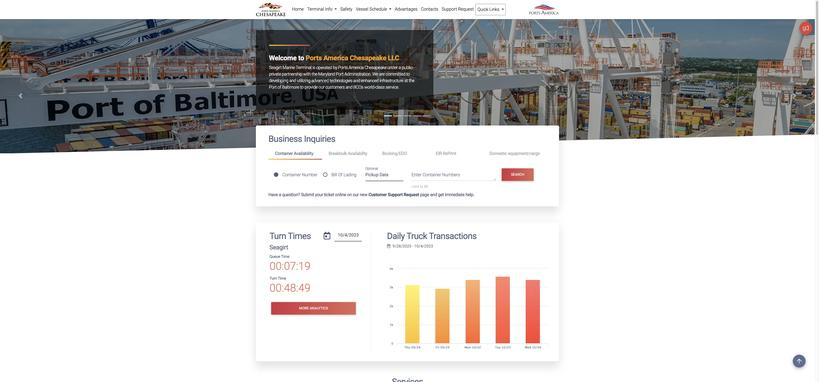 Task type: locate. For each thing, give the bounding box(es) containing it.
None text field
[[335, 231, 362, 242]]

time inside turn time 00:48:49
[[278, 277, 286, 281]]

our down advanced
[[319, 85, 325, 90]]

time
[[281, 255, 290, 259], [278, 277, 286, 281]]

customer
[[369, 192, 387, 197]]

home
[[292, 7, 304, 12]]

ports
[[306, 54, 322, 62], [338, 65, 348, 70]]

committed
[[386, 72, 406, 77]]

business
[[269, 134, 302, 144]]

ports up is
[[306, 54, 322, 62]]

time right queue
[[281, 255, 290, 259]]

private
[[269, 72, 281, 77]]

1 horizontal spatial availability
[[348, 151, 368, 156]]

1 horizontal spatial ports
[[338, 65, 348, 70]]

to up the with
[[298, 54, 304, 62]]

availability down business inquiries
[[294, 151, 314, 156]]

1 vertical spatial support
[[388, 192, 403, 197]]

operated
[[316, 65, 332, 70]]

america
[[324, 54, 348, 62], [349, 65, 364, 70]]

0 vertical spatial the
[[312, 72, 318, 77]]

container number
[[283, 172, 318, 178]]

page
[[420, 192, 430, 197]]

advantages link
[[393, 4, 420, 15]]

breakbulk availability link
[[322, 149, 376, 159]]

and left get
[[430, 192, 437, 197]]

1 horizontal spatial a
[[399, 65, 401, 70]]

availability for container availability
[[294, 151, 314, 156]]

1 vertical spatial request
[[404, 192, 419, 197]]

and
[[289, 78, 296, 83], [354, 78, 360, 83], [346, 85, 353, 90], [430, 192, 437, 197]]

safety
[[341, 7, 353, 12]]

america up administration.
[[349, 65, 364, 70]]

2 availability from the left
[[348, 151, 368, 156]]

availability
[[294, 151, 314, 156], [348, 151, 368, 156]]

have
[[269, 192, 278, 197]]

calendar week image
[[387, 245, 391, 249]]

container left number
[[283, 172, 301, 178]]

terminal left info
[[307, 7, 324, 12]]

1 vertical spatial chesapeake
[[365, 65, 387, 70]]

0 vertical spatial ports
[[306, 54, 322, 62]]

1 availability from the left
[[294, 151, 314, 156]]

breakbulk availability
[[329, 151, 368, 156]]

1 vertical spatial ports
[[338, 65, 348, 70]]

0 vertical spatial request
[[458, 7, 474, 12]]

0 vertical spatial port
[[336, 72, 344, 77]]

container down "business"
[[275, 151, 293, 156]]

ports right by
[[338, 65, 348, 70]]

0 horizontal spatial request
[[404, 192, 419, 197]]

9/28/2023
[[393, 244, 412, 249]]

0 horizontal spatial a
[[279, 192, 281, 197]]

0 horizontal spatial our
[[319, 85, 325, 90]]

links
[[490, 7, 500, 12]]

seagirt inside seagirt marine terminal is operated by ports america chesapeake under a public- private partnership with the maryland port administration.                         we are committed to developing and utilizing advanced technologies and enhanced infrastructure at the port of baltimore to provide                         our customers and bcos world-class service.
[[269, 65, 282, 70]]

turn times
[[270, 231, 311, 241]]

seagirt
[[269, 65, 282, 70], [270, 244, 288, 251]]

a right the under at the top
[[399, 65, 401, 70]]

1 vertical spatial turn
[[270, 277, 277, 281]]

turn up '00:48:49'
[[270, 277, 277, 281]]

0 vertical spatial time
[[281, 255, 290, 259]]

2 turn from the top
[[270, 277, 277, 281]]

enhanced
[[361, 78, 379, 83]]

our inside seagirt marine terminal is operated by ports america chesapeake under a public- private partnership with the maryland port administration.                         we are committed to developing and utilizing advanced technologies and enhanced infrastructure at the port of baltimore to provide                         our customers and bcos world-class service.
[[319, 85, 325, 90]]

breakbulk
[[329, 151, 347, 156]]

developing
[[269, 78, 289, 83]]

turn inside turn time 00:48:49
[[270, 277, 277, 281]]

1 vertical spatial america
[[349, 65, 364, 70]]

contacts link
[[420, 4, 440, 15]]

america up by
[[324, 54, 348, 62]]

0 vertical spatial a
[[399, 65, 401, 70]]

1 vertical spatial terminal
[[296, 65, 312, 70]]

schedule
[[370, 7, 387, 12]]

1 vertical spatial the
[[409, 78, 415, 83]]

request left quick
[[458, 7, 474, 12]]

domestic equipment/cargo link
[[483, 149, 547, 159]]

online
[[335, 192, 346, 197]]

customer support request link
[[369, 192, 419, 197]]

1 horizontal spatial our
[[353, 192, 359, 197]]

chesapeake
[[350, 54, 387, 62], [365, 65, 387, 70]]

world-
[[365, 85, 376, 90]]

to down utilizing
[[300, 85, 304, 90]]

optional
[[366, 167, 378, 171]]

turn for turn times
[[270, 231, 286, 241]]

request
[[458, 7, 474, 12], [404, 192, 419, 197]]

container for container number
[[283, 172, 301, 178]]

eir reprint
[[436, 151, 457, 156]]

home link
[[291, 4, 306, 15]]

lading
[[344, 172, 357, 178]]

main content
[[252, 126, 564, 383]]

port left of
[[269, 85, 277, 90]]

availability right the breakbulk
[[348, 151, 368, 156]]

1 vertical spatial time
[[278, 277, 286, 281]]

request down limit
[[404, 192, 419, 197]]

queue time 00:07:19
[[270, 255, 311, 273]]

0 vertical spatial our
[[319, 85, 325, 90]]

transactions
[[429, 231, 477, 241]]

quick links link
[[476, 4, 506, 15]]

0 horizontal spatial port
[[269, 85, 277, 90]]

a
[[399, 65, 401, 70], [279, 192, 281, 197]]

on
[[347, 192, 352, 197]]

terminal inside seagirt marine terminal is operated by ports america chesapeake under a public- private partnership with the maryland port administration.                         we are committed to developing and utilizing advanced technologies and enhanced infrastructure at the port of baltimore to provide                         our customers and bcos world-class service.
[[296, 65, 312, 70]]

our right on
[[353, 192, 359, 197]]

9/28/2023 - 10/4/2023
[[393, 244, 433, 249]]

more
[[299, 307, 309, 311]]

0 horizontal spatial availability
[[294, 151, 314, 156]]

the
[[312, 72, 318, 77], [409, 78, 415, 83]]

seagirt up private
[[269, 65, 282, 70]]

0 horizontal spatial ports
[[306, 54, 322, 62]]

port
[[336, 72, 344, 77], [269, 85, 277, 90]]

submit
[[301, 192, 314, 197]]

class
[[376, 85, 385, 90]]

availability inside container availability link
[[294, 151, 314, 156]]

port up technologies
[[336, 72, 344, 77]]

under
[[388, 65, 398, 70]]

1 turn from the top
[[270, 231, 286, 241]]

00:07:19
[[270, 260, 311, 273]]

container
[[275, 151, 293, 156], [283, 172, 301, 178], [423, 173, 442, 178]]

turn for turn time 00:48:49
[[270, 277, 277, 281]]

support right contacts
[[442, 7, 457, 12]]

america inside seagirt marine terminal is operated by ports america chesapeake under a public- private partnership with the maryland port administration.                         we are committed to developing and utilizing advanced technologies and enhanced infrastructure at the port of baltimore to provide                         our customers and bcos world-class service.
[[349, 65, 364, 70]]

turn up queue
[[270, 231, 286, 241]]

by
[[333, 65, 337, 70]]

limit to 50
[[412, 185, 428, 189]]

0 vertical spatial turn
[[270, 231, 286, 241]]

the down is
[[312, 72, 318, 77]]

0 vertical spatial seagirt
[[269, 65, 282, 70]]

service.
[[386, 85, 399, 90]]

availability inside breakbulk availability link
[[348, 151, 368, 156]]

1 horizontal spatial america
[[349, 65, 364, 70]]

question?
[[282, 192, 300, 197]]

your
[[315, 192, 323, 197]]

more analytics
[[299, 307, 328, 311]]

1 horizontal spatial support
[[442, 7, 457, 12]]

the right at
[[409, 78, 415, 83]]

time up '00:48:49'
[[278, 277, 286, 281]]

to
[[298, 54, 304, 62], [407, 72, 410, 77], [300, 85, 304, 90], [420, 185, 423, 189]]

1 horizontal spatial port
[[336, 72, 344, 77]]

1 vertical spatial seagirt
[[270, 244, 288, 251]]

0 horizontal spatial support
[[388, 192, 403, 197]]

00:48:49
[[270, 282, 311, 295]]

0 horizontal spatial america
[[324, 54, 348, 62]]

vessel
[[356, 7, 369, 12]]

marine
[[283, 65, 295, 70]]

more analytics link
[[271, 303, 356, 315]]

ports inside seagirt marine terminal is operated by ports america chesapeake under a public- private partnership with the maryland port administration.                         we are committed to developing and utilizing advanced technologies and enhanced infrastructure at the port of baltimore to provide                         our customers and bcos world-class service.
[[338, 65, 348, 70]]

we
[[373, 72, 378, 77]]

terminal up the with
[[296, 65, 312, 70]]

a right 'have'
[[279, 192, 281, 197]]

0 horizontal spatial the
[[312, 72, 318, 77]]

are
[[379, 72, 385, 77]]

support right customer
[[388, 192, 403, 197]]

and left bcos
[[346, 85, 353, 90]]

seagirt up queue
[[270, 244, 288, 251]]

time inside queue time 00:07:19
[[281, 255, 290, 259]]

chesapeake inside seagirt marine terminal is operated by ports america chesapeake under a public- private partnership with the maryland port administration.                         we are committed to developing and utilizing advanced technologies and enhanced infrastructure at the port of baltimore to provide                         our customers and bcos world-class service.
[[365, 65, 387, 70]]



Task type: vqa. For each thing, say whether or not it's contained in the screenshot.
Container Availability
yes



Task type: describe. For each thing, give the bounding box(es) containing it.
have a question? submit your ticket online on our new customer support request page and get immediate help.
[[269, 192, 475, 197]]

a inside seagirt marine terminal is operated by ports america chesapeake under a public- private partnership with the maryland port administration.                         we are committed to developing and utilizing advanced technologies and enhanced infrastructure at the port of baltimore to provide                         our customers and bcos world-class service.
[[399, 65, 401, 70]]

Enter Container Numbers text field
[[412, 172, 496, 181]]

container for container availability
[[275, 151, 293, 156]]

main content containing 00:07:19
[[252, 126, 564, 383]]

maryland
[[319, 72, 335, 77]]

immediate
[[445, 192, 465, 197]]

seagirt for seagirt
[[270, 244, 288, 251]]

1 horizontal spatial the
[[409, 78, 415, 83]]

enter
[[412, 173, 422, 178]]

customers
[[326, 85, 345, 90]]

seagirt for seagirt marine terminal is operated by ports america chesapeake under a public- private partnership with the maryland port administration.                         we are committed to developing and utilizing advanced technologies and enhanced infrastructure at the port of baltimore to provide                         our customers and bcos world-class service.
[[269, 65, 282, 70]]

welcome
[[269, 54, 297, 62]]

administration.
[[345, 72, 372, 77]]

1 vertical spatial our
[[353, 192, 359, 197]]

infrastructure
[[380, 78, 404, 83]]

time for 00:48:49
[[278, 277, 286, 281]]

bill
[[332, 172, 337, 178]]

terminal info
[[307, 7, 334, 12]]

ports america chesapeake image
[[0, 19, 816, 373]]

booking/edo link
[[376, 149, 430, 159]]

help.
[[466, 192, 475, 197]]

and down administration.
[[354, 78, 360, 83]]

request inside main content
[[404, 192, 419, 197]]

baltimore
[[282, 85, 299, 90]]

0 vertical spatial chesapeake
[[350, 54, 387, 62]]

number
[[302, 172, 318, 178]]

with
[[303, 72, 311, 77]]

and down partnership
[[289, 78, 296, 83]]

search button
[[502, 169, 534, 181]]

time for 00:07:19
[[281, 255, 290, 259]]

container up 50
[[423, 173, 442, 178]]

bill of lading
[[332, 172, 357, 178]]

welcome to ports america chesapeake llc
[[269, 54, 400, 62]]

partnership
[[282, 72, 303, 77]]

eir
[[436, 151, 442, 156]]

0 vertical spatial america
[[324, 54, 348, 62]]

1 horizontal spatial request
[[458, 7, 474, 12]]

vessel schedule link
[[354, 4, 393, 15]]

llc
[[388, 54, 400, 62]]

0 vertical spatial support
[[442, 7, 457, 12]]

contacts
[[421, 7, 439, 12]]

daily truck transactions
[[387, 231, 477, 241]]

business inquiries
[[269, 134, 336, 144]]

numbers
[[443, 173, 460, 178]]

-
[[413, 244, 414, 249]]

availability for breakbulk availability
[[348, 151, 368, 156]]

eir reprint link
[[430, 149, 483, 159]]

0 vertical spatial terminal
[[307, 7, 324, 12]]

bcos
[[354, 85, 364, 90]]

advantages
[[395, 7, 418, 12]]

calendar day image
[[324, 232, 331, 240]]

10/4/2023
[[415, 244, 433, 249]]

Optional text field
[[366, 171, 404, 182]]

technologies
[[330, 78, 353, 83]]

reprint
[[443, 151, 457, 156]]

container availability link
[[269, 149, 322, 160]]

domestic equipment/cargo
[[490, 151, 540, 156]]

safety link
[[339, 4, 354, 15]]

quick links
[[478, 7, 501, 12]]

provide
[[305, 85, 318, 90]]

of
[[338, 172, 343, 178]]

booking/edo
[[383, 151, 407, 156]]

limit
[[412, 185, 420, 189]]

daily
[[387, 231, 405, 241]]

50
[[424, 185, 428, 189]]

go to top image
[[793, 355, 806, 368]]

domestic
[[490, 151, 507, 156]]

1 vertical spatial a
[[279, 192, 281, 197]]

to down public-
[[407, 72, 410, 77]]

vessel schedule
[[356, 7, 388, 12]]

to left 50
[[420, 185, 423, 189]]

turn time 00:48:49
[[270, 277, 311, 295]]

support inside main content
[[388, 192, 403, 197]]

public-
[[402, 65, 414, 70]]

container availability
[[275, 151, 314, 156]]

1 vertical spatial port
[[269, 85, 277, 90]]

equipment/cargo
[[508, 151, 540, 156]]

advanced
[[312, 78, 329, 83]]

new
[[360, 192, 368, 197]]

support request
[[442, 7, 474, 12]]

is
[[313, 65, 316, 70]]

terminal info link
[[306, 4, 339, 15]]

analytics
[[310, 307, 328, 311]]

queue
[[270, 255, 280, 259]]

of
[[278, 85, 281, 90]]

search
[[511, 173, 525, 177]]

inquiries
[[304, 134, 336, 144]]

at
[[405, 78, 408, 83]]

quick
[[478, 7, 489, 12]]

info
[[325, 7, 333, 12]]

enter container numbers
[[412, 173, 460, 178]]



